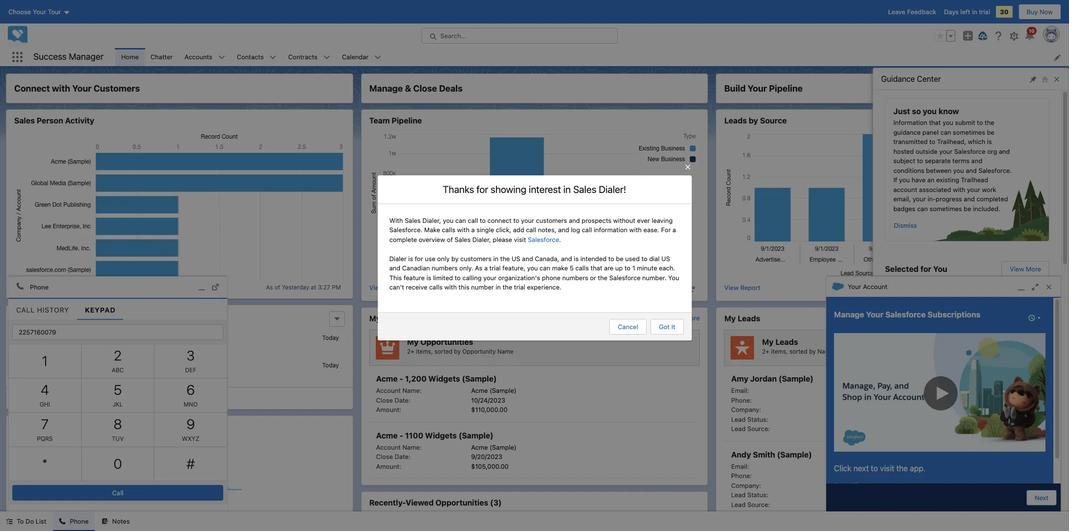 Task type: locate. For each thing, give the bounding box(es) containing it.
2 lead source: from the top
[[731, 501, 770, 509]]

1 horizontal spatial phone
[[70, 518, 89, 526]]

all
[[184, 394, 191, 402]]

1 vertical spatial guidance
[[926, 292, 954, 300]]

2 amount: from the top
[[376, 463, 401, 471]]

have
[[912, 176, 926, 184]]

is inside got multi-factor authentication (mfa) yet? to protect against security threats like phishing attacks, everyone is required to use mfa when logging in to salesforce. learn how to enable mfa for your users now — and understand what to expect when salesforce automatically enables mfa for your org.
[[926, 370, 931, 378]]

0 vertical spatial -
[[154, 346, 157, 353]]

to do list
[[17, 518, 46, 526]]

2 vertical spatial be
[[616, 255, 623, 263]]

1 horizontal spatial dialer,
[[472, 236, 491, 244]]

6389 for amy jordan (sample)
[[864, 397, 880, 404]]

can down in-
[[917, 205, 928, 213]]

1 vertical spatial lead source:
[[731, 501, 770, 509]]

2 info@salesforce.com from the top
[[826, 463, 888, 471]]

1 info@salesforce.com from the top
[[826, 387, 888, 395]]

1 vertical spatial close date:
[[376, 453, 410, 461]]

opportunities inside my opportunities 2+ items, sorted by opportunity name
[[420, 338, 473, 347]]

1 source: from the top
[[747, 425, 770, 433]]

2 view report link from the left
[[369, 283, 405, 295]]

now
[[1040, 8, 1053, 16]]

0 vertical spatial close date:
[[376, 397, 410, 404]]

2 vertical spatial account
[[376, 444, 401, 452]]

1 vertical spatial phone
[[70, 518, 89, 526]]

the up feature, at the left of the page
[[500, 255, 510, 263]]

1 view report link from the left
[[14, 283, 50, 293]]

0 vertical spatial opportunities
[[383, 314, 435, 323]]

call
[[112, 489, 123, 497]]

account name: for 1100
[[376, 444, 422, 452]]

click,
[[496, 226, 511, 234]]

2+ inside my leads 2+ items, sorted by name
[[762, 348, 769, 356]]

tab panel containing 2
[[8, 321, 227, 512]]

receive
[[406, 284, 427, 291]]

your left in-
[[913, 195, 926, 203]]

1 status: from the top
[[747, 416, 768, 424]]

you inside dialer is for use only by customers in the us and canada, and is intended to be used to dial us and canadian numbers only. as a trial feature, you can make 5 calls that are up to 1 minute each. this feature is limited to calling your organization's phone numbers or the salesforce number. you can't receive calls with this number in the trial experience.
[[527, 264, 538, 272]]

view for manage & close deals
[[369, 284, 384, 292]]

date:
[[395, 397, 410, 404], [395, 453, 410, 461]]

def
[[185, 367, 196, 374]]

2 account name: from the top
[[376, 444, 422, 452]]

notes,
[[538, 226, 556, 234]]

1 sorted from the left
[[434, 348, 452, 356]]

dialer is for use only by customers in the us and canada, and is intended to be used to dial us and canadian numbers only. as a trial feature, you can make 5 calls that are up to 1 minute each. this feature is limited to calling your organization's phone numbers or the salesforce number. you can't receive calls with this number in the trial experience.
[[389, 255, 679, 291]]

1/2
[[849, 482, 858, 490]]

6389 up inc
[[864, 397, 880, 404]]

1 horizontal spatial 5
[[570, 264, 574, 272]]

visit inside 'with sales dialer, you can call to connect to your customers and prospects without ever leaving salesforce. make calls with a single click, add call notes, and log call information with ease. for a complete overview of sales dialer, please visit'
[[514, 236, 526, 244]]

your down trailhead,
[[939, 147, 952, 155]]

0 horizontal spatial use
[[425, 255, 435, 263]]

0 vertical spatial learn
[[968, 380, 985, 388]]

0 vertical spatial that
[[929, 119, 941, 127]]

salesforce left use
[[885, 310, 926, 319]]

thanks
[[443, 184, 474, 195]]

phone up call history link on the left
[[30, 283, 49, 291]]

1 more link from the left
[[685, 314, 700, 322]]

view inside view more button
[[1010, 265, 1024, 273]]

1 horizontal spatial at
[[1009, 285, 1014, 293]]

for inside guidance set use multi-factor authentication for salesforce logins
[[984, 315, 995, 324]]

calls inside 'with sales dialer, you can call to connect to your customers and prospects without ever leaving salesforce. make calls with a single click, add call notes, and log call information with ease. for a complete overview of sales dialer, please visit'
[[442, 226, 455, 234]]

and up make
[[561, 255, 572, 263]]

2 horizontal spatial view report link
[[724, 283, 760, 295]]

0 horizontal spatial yesterday
[[282, 284, 309, 292]]

items, for pipeline
[[771, 348, 788, 356]]

- left "1,200"
[[400, 375, 403, 384]]

1 name: from the top
[[402, 387, 422, 395]]

2 667- from the top
[[849, 472, 864, 480]]

inc
[[873, 406, 881, 414]]

*
[[42, 456, 48, 472]]

status: for smith
[[747, 492, 768, 499]]

1 vertical spatial 6
[[1020, 432, 1024, 439]]

can up trailhead,
[[940, 128, 951, 136]]

phone: for amy
[[731, 397, 752, 404]]

in down everyone
[[1035, 370, 1041, 378]]

your
[[72, 83, 92, 94], [748, 83, 767, 94], [848, 283, 861, 291], [866, 310, 883, 319], [952, 475, 970, 483]]

report for deals
[[385, 284, 405, 292]]

0 horizontal spatial to
[[17, 518, 24, 526]]

ever
[[637, 217, 650, 224]]

1 left up
[[42, 353, 48, 369]]

got inside got multi-factor authentication (mfa) yet? to protect against security threats like phishing attacks, everyone is required to use mfa when logging in to salesforce. learn how to enable mfa for your users now — and understand what to expect when salesforce automatically enables mfa for your org.
[[926, 342, 936, 350]]

1 horizontal spatial numbers
[[562, 274, 588, 282]]

calendar list item
[[336, 48, 387, 66]]

2 vertical spatial trial
[[514, 284, 525, 291]]

salesforce. inside 'with sales dialer, you can call to connect to your customers and prospects without ever leaving salesforce. make calls with a single click, add call notes, and log call information with ease. for a complete overview of sales dialer, please visit'
[[389, 226, 422, 234]]

sorted inside my opportunities 2+ items, sorted by opportunity name
[[434, 348, 452, 356]]

2+ for your
[[762, 348, 769, 356]]

0 vertical spatial salesforce.
[[978, 167, 1012, 174]]

group
[[935, 30, 955, 42]]

items, up "1,200"
[[416, 348, 433, 356]]

1 view report from the left
[[14, 284, 50, 292]]

0 vertical spatial info@salesforce.com link
[[826, 387, 888, 395]]

2 (800) from the top
[[831, 472, 848, 480]]

0 vertical spatial guidance
[[881, 75, 915, 83]]

1 horizontal spatial got
[[926, 342, 936, 350]]

1 lead source: from the top
[[731, 425, 770, 433]]

2 close date: from the top
[[376, 453, 410, 461]]

2 6389 from the top
[[864, 472, 880, 480]]

without
[[613, 217, 635, 224]]

chatter link
[[145, 48, 179, 66]]

0 horizontal spatial got
[[659, 323, 670, 331]]

my for my opportunities 2+ items, sorted by opportunity name
[[407, 338, 419, 347]]

1 (800) 667-6389 for andy smith (sample)
[[826, 472, 880, 480]]

0 vertical spatial 667-
[[849, 397, 864, 404]]

got inside button
[[659, 323, 670, 331]]

1 horizontal spatial that
[[929, 119, 941, 127]]

2 horizontal spatial text default image
[[832, 281, 844, 293]]

dialer
[[389, 255, 406, 263]]

you up organization's at the bottom of page
[[527, 264, 538, 272]]

1 horizontal spatial view report
[[369, 284, 405, 292]]

sales inside guidance set define your sales process
[[972, 475, 992, 483]]

0 vertical spatial like
[[948, 361, 958, 369]]

opportunities for my opportunities
[[383, 314, 435, 323]]

pipeline up source
[[769, 83, 803, 94]]

factor
[[956, 342, 973, 350]]

attacks,
[[987, 361, 1011, 369]]

phone link
[[8, 277, 227, 299]]

1 name from the left
[[497, 348, 513, 356]]

2+ inside my opportunities 2+ items, sorted by opportunity name
[[407, 348, 414, 356]]

1 account name: from the top
[[376, 387, 422, 395]]

mfa down phishing
[[979, 370, 992, 378]]

how inside the learn how to guide reps through the sales process.
[[944, 489, 956, 497]]

to down multi- at the right bottom
[[940, 351, 947, 359]]

us up each.
[[661, 255, 670, 263]]

info@salesforce.com for andy smith (sample)
[[826, 463, 888, 471]]

1 667- from the top
[[849, 397, 864, 404]]

3 lead from the top
[[731, 492, 746, 499]]

company: for amy
[[731, 406, 761, 414]]

1 us from the left
[[512, 255, 520, 263]]

0 vertical spatial lead source:
[[731, 425, 770, 433]]

view report link up "my leads"
[[724, 283, 760, 295]]

sorted up acme - 1,200 widgets (sample) at the bottom left
[[434, 348, 452, 356]]

day.
[[242, 512, 254, 520]]

calling
[[462, 274, 482, 282]]

opportunities for my opportunities 2+ items, sorted by opportunity name
[[420, 338, 473, 347]]

acme (sample) for acme - 1,200 widgets (sample)
[[471, 387, 516, 395]]

by inside dialer is for use only by customers in the us and canada, and is intended to be used to dial us and canadian numbers only. as a trial feature, you can make 5 calls that are up to 1 minute each. this feature is limited to calling your organization's phone numbers or the salesforce number. you can't receive calls with this number in the trial experience.
[[451, 255, 459, 263]]

0 horizontal spatial view report link
[[14, 283, 50, 293]]

lead for working
[[731, 416, 746, 424]]

1 vertical spatial set
[[956, 463, 966, 471]]

by right only
[[451, 255, 459, 263]]

1 vertical spatial 5
[[114, 382, 122, 398]]

recently-
[[369, 499, 406, 508]]

guidance inside guidance set define your sales process
[[926, 463, 954, 471]]

5 right make
[[570, 264, 574, 272]]

view more
[[1010, 265, 1041, 273]]

0 vertical spatial be
[[987, 128, 994, 136]]

email: for amy
[[731, 387, 749, 395]]

2 2+ from the left
[[762, 348, 769, 356]]

against
[[972, 351, 994, 359]]

for up canadian
[[415, 255, 423, 263]]

sorted up the amy jordan (sample)
[[789, 348, 807, 356]]

customers up only.
[[460, 255, 491, 263]]

salesforce down up in the right of the page
[[609, 274, 640, 282]]

you inside dialer is for use only by customers in the us and canada, and is intended to be used to dial us and canadian numbers only. as a trial feature, you can make 5 calls that are up to 1 minute each. this feature is limited to calling your organization's phone numbers or the salesforce number. you can't receive calls with this number in the trial experience.
[[668, 274, 679, 282]]

date: for 1100
[[395, 453, 410, 461]]

is down threats
[[926, 370, 931, 378]]

my for my opportunities
[[369, 314, 381, 323]]

1 vertical spatial status:
[[747, 492, 768, 499]]

1 lead status: from the top
[[731, 416, 768, 424]]

text default image inside phone link
[[16, 282, 24, 290]]

lead for advertisement
[[731, 501, 746, 509]]

set inside guidance set use multi-factor authentication for salesforce logins
[[956, 292, 966, 300]]

2 today from the top
[[322, 362, 339, 369]]

1 vertical spatial close
[[376, 397, 393, 404]]

6 up mno
[[186, 382, 195, 398]]

with inside "just so you know information that you submit to the guidance panel can sometimes be transmitted to trailhead, which is hosted outside your salesforce org and subject to separate terms and conditions between you and salesforce. if you have an existing trailhead account associated with your work email, your in-progress and completed badges can sometimes be included."
[[953, 186, 965, 194]]

team pipeline
[[369, 116, 422, 125]]

guidance for guidance center
[[881, 75, 915, 83]]

1100
[[405, 431, 423, 440]]

when up enables
[[1007, 399, 1023, 407]]

trial right left at the top of page
[[979, 8, 990, 16]]

2 report from the left
[[385, 284, 405, 292]]

1 2+ from the left
[[407, 348, 414, 356]]

name: for 1,200
[[402, 387, 422, 395]]

1 lead from the top
[[731, 416, 746, 424]]

1 amount: from the top
[[376, 406, 401, 414]]

date: down the 1100
[[395, 453, 410, 461]]

by up the amy jordan (sample)
[[809, 348, 816, 356]]

which
[[968, 138, 985, 146]]

0 horizontal spatial 2+
[[407, 348, 414, 356]]

2 more link from the left
[[1040, 314, 1055, 322]]

is up the org
[[987, 138, 992, 146]]

minor
[[50, 346, 66, 353]]

items, inside my leads 2+ items, sorted by name
[[771, 348, 788, 356]]

lead for new
[[731, 492, 746, 499]]

$105,000.00
[[471, 463, 509, 471]]

for inside dialer is for use only by customers in the us and canada, and is intended to be used to dial us and canadian numbers only. as a trial feature, you can make 5 calls that are up to 1 minute each. this feature is limited to calling your organization's phone numbers or the salesforce number. you can't receive calls with this number in the trial experience.
[[415, 255, 423, 263]]

and right —
[[1005, 390, 1016, 397]]

1 company: from the top
[[731, 406, 761, 414]]

salesforce inside the your account status
[[885, 310, 926, 319]]

widgets for 1,200
[[428, 375, 460, 384]]

my leads link
[[724, 314, 760, 324]]

2 vertical spatial close
[[376, 453, 393, 461]]

0 vertical spatial phone
[[30, 283, 49, 291]]

view report link for customers
[[14, 283, 50, 293]]

more link for manage & close deals
[[685, 314, 700, 322]]

sorted
[[434, 348, 452, 356], [789, 348, 807, 356]]

items, inside my opportunities 2+ items, sorted by opportunity name
[[416, 348, 433, 356]]

667- for andy smith (sample)
[[849, 472, 864, 480]]

the up which
[[985, 119, 994, 127]]

salesforce down understand
[[926, 409, 957, 417]]

2 set from the top
[[956, 463, 966, 471]]

a inside dialer is for use only by customers in the us and canada, and is intended to be used to dial us and canadian numbers only. as a trial feature, you can make 5 calls that are up to 1 minute each. this feature is limited to calling your organization's phone numbers or the salesforce number. you can't receive calls with this number in the trial experience.
[[484, 264, 488, 272]]

2 info@salesforce.com link from the top
[[826, 463, 888, 471]]

is left limited
[[426, 274, 431, 282]]

and inside got multi-factor authentication (mfa) yet? to protect against security threats like phishing attacks, everyone is required to use mfa when logging in to salesforce. learn how to enable mfa for your users now — and understand what to expect when salesforce automatically enables mfa for your org.
[[1005, 390, 1016, 397]]

2 vertical spatial guidance
[[926, 463, 954, 471]]

1 vertical spatial sometimes
[[930, 205, 962, 213]]

is
[[987, 138, 992, 146], [408, 255, 413, 263], [574, 255, 579, 263], [426, 274, 431, 282], [926, 370, 931, 378]]

text default image
[[832, 281, 844, 293], [688, 286, 695, 293], [101, 519, 108, 526]]

account inside status
[[863, 283, 887, 291]]

1 phone: from the top
[[731, 397, 752, 404]]

items, up the amy jordan (sample)
[[771, 348, 788, 356]]

to down outside
[[917, 157, 923, 165]]

1 report from the left
[[30, 284, 50, 292]]

by inside my opportunities 2+ items, sorted by opportunity name
[[454, 348, 461, 356]]

1 1 (800) 667-6389 from the top
[[826, 397, 880, 404]]

0 vertical spatial manage
[[369, 83, 403, 94]]

6389 for andy smith (sample)
[[864, 472, 880, 480]]

30
[[1000, 8, 1008, 16]]

1 horizontal spatial salesforce.
[[933, 380, 967, 388]]

source
[[760, 116, 787, 125]]

connect
[[487, 217, 512, 224]]

0 vertical spatial phone:
[[731, 397, 752, 404]]

click next to visit the app.
[[834, 465, 925, 473]]

use inside got multi-factor authentication (mfa) yet? to protect against security threats like phishing attacks, everyone is required to use mfa when logging in to salesforce. learn how to enable mfa for your users now — and understand what to expect when salesforce automatically enables mfa for your org.
[[967, 370, 977, 378]]

0 vertical spatial how
[[987, 380, 999, 388]]

calls down intended at the top of the page
[[575, 264, 589, 272]]

manage for manage your salesforce subscriptions
[[834, 310, 864, 319]]

set for multi-
[[956, 292, 966, 300]]

by inside my leads 2+ items, sorted by name
[[809, 348, 816, 356]]

1 vertical spatial today
[[322, 362, 339, 369]]

sorted inside my leads 2+ items, sorted by name
[[789, 348, 807, 356]]

the left day.
[[231, 512, 240, 520]]

tab panel
[[8, 321, 227, 512]]

0 horizontal spatial phone
[[30, 283, 49, 291]]

deals
[[439, 83, 463, 94]]

2 sorted from the left
[[789, 348, 807, 356]]

3
[[187, 348, 195, 364]]

leads inside my leads 2+ items, sorted by name
[[775, 338, 798, 347]]

info@salesforce.com link up universal technologies at bottom right
[[826, 463, 888, 471]]

guidance
[[893, 128, 921, 136]]

company: down andy
[[731, 482, 761, 490]]

prospects
[[582, 217, 611, 224]]

phone inside button
[[70, 518, 89, 526]]

lead for website
[[731, 425, 746, 433]]

leads
[[724, 116, 747, 125], [738, 314, 760, 323], [775, 338, 798, 347]]

connect with your customers
[[14, 83, 140, 94]]

multi-
[[938, 342, 956, 350]]

the inside "just so you know information that you submit to the guidance panel can sometimes be transmitted to trailhead, which is hosted outside your salesforce org and subject to separate terms and conditions between you and salesforce. if you have an existing trailhead account associated with your work email, your in-progress and completed badges can sometimes be included."
[[985, 119, 994, 127]]

my inside my leads 2+ items, sorted by name
[[762, 338, 774, 347]]

1 set from the top
[[956, 292, 966, 300]]

lee
[[826, 406, 837, 414]]

2 date: from the top
[[395, 453, 410, 461]]

account name: for 1,200
[[376, 387, 422, 395]]

list
[[115, 48, 1069, 66]]

0 vertical spatial when
[[994, 370, 1010, 378]]

send letter link
[[36, 335, 70, 342]]

salesforce. down required
[[933, 380, 967, 388]]

Enter phone number... text field
[[12, 325, 223, 340]]

0 vertical spatial mfa
[[979, 370, 992, 378]]

2 email: from the top
[[731, 463, 749, 471]]

more inside view more button
[[1026, 265, 1041, 273]]

0 vertical spatial account
[[863, 283, 887, 291]]

1 6389 from the top
[[864, 397, 880, 404]]

your account status
[[826, 277, 1061, 512]]

the left next
[[1024, 489, 1034, 497]]

guidance left center
[[881, 75, 915, 83]]

universal
[[826, 482, 854, 490]]

in-
[[928, 195, 936, 203]]

your inside 'with sales dialer, you can call to connect to your customers and prospects without ever leaving salesforce. make calls with a single click, add call notes, and log call information with ease. for a complete overview of sales dialer, please visit'
[[521, 217, 534, 224]]

2 name from the left
[[817, 348, 834, 356]]

my inside my opportunities 2+ items, sorted by opportunity name
[[407, 338, 419, 347]]

0 vertical spatial company:
[[731, 406, 761, 414]]

1 vertical spatial learn
[[926, 489, 942, 497]]

text default image inside to do list 'button'
[[6, 519, 13, 526]]

can inside dialer is for use only by customers in the us and canada, and is intended to be used to dial us and canadian numbers only. as a trial feature, you can make 5 calls that are up to 1 minute each. this feature is limited to calling your organization's phone numbers or the salesforce number. you can't receive calls with this number in the trial experience.
[[540, 264, 550, 272]]

by for is
[[451, 255, 459, 263]]

view report link
[[14, 283, 50, 293], [369, 283, 405, 295], [724, 283, 760, 295]]

and up .
[[558, 226, 569, 234]]

2 acme (sample) from the top
[[471, 444, 516, 452]]

got left it
[[659, 323, 670, 331]]

you up your account link
[[933, 265, 947, 274]]

1 up universal
[[826, 472, 829, 480]]

today
[[322, 335, 339, 342], [322, 362, 339, 369]]

1 acme (sample) from the top
[[471, 387, 516, 395]]

dismiss button
[[893, 218, 917, 234]]

0 horizontal spatial salesforce.
[[389, 226, 422, 234]]

lead status: down andy
[[731, 492, 768, 499]]

you down know
[[943, 119, 953, 127]]

2 lead status: from the top
[[731, 492, 768, 499]]

lead status: for amy
[[731, 416, 768, 424]]

click
[[834, 465, 851, 473]]

0 vertical spatial customers
[[536, 217, 567, 224]]

6 inside the 6 mno
[[186, 382, 195, 398]]

loehr
[[50, 373, 66, 381]]

1 date: from the top
[[395, 397, 410, 404]]

guidance
[[881, 75, 915, 83], [926, 292, 954, 300], [926, 463, 954, 471]]

name:
[[402, 387, 422, 395], [402, 444, 422, 452]]

6389 up "technologies"
[[864, 472, 880, 480]]

guidance inside guidance set use multi-factor authentication for salesforce logins
[[926, 292, 954, 300]]

2 lead from the top
[[731, 425, 746, 433]]

manage inside the your account status
[[834, 310, 864, 319]]

trial down organization's at the bottom of page
[[514, 284, 525, 291]]

1 vertical spatial customers
[[460, 255, 491, 263]]

0 vertical spatial got
[[659, 323, 670, 331]]

just
[[893, 107, 910, 116]]

when down the 'attacks,'
[[994, 370, 1010, 378]]

2 status: from the top
[[747, 492, 768, 499]]

phone
[[30, 283, 49, 291], [70, 518, 89, 526]]

account for acme - 1,200 widgets (sample)
[[376, 387, 401, 395]]

sorted for pipeline
[[789, 348, 807, 356]]

1 vertical spatial account name:
[[376, 444, 422, 452]]

salesforce inside guidance set use multi-factor authentication for salesforce logins
[[997, 315, 1037, 324]]

0 horizontal spatial dialer,
[[422, 217, 441, 224]]

text default image
[[16, 282, 24, 290], [1043, 286, 1050, 293], [6, 519, 13, 526], [59, 519, 66, 526]]

technologies
[[855, 482, 895, 490]]

phone left looks
[[70, 518, 89, 526]]

to
[[940, 351, 947, 359], [17, 518, 24, 526]]

sales
[[14, 116, 35, 125], [573, 184, 596, 195], [405, 217, 421, 224], [455, 236, 471, 244], [972, 475, 992, 483]]

6 steps
[[1020, 432, 1041, 439]]

1 (800) from the top
[[831, 397, 848, 404]]

a right for
[[673, 226, 676, 234]]

0 vertical spatial today
[[322, 335, 339, 342]]

2 source: from the top
[[747, 501, 770, 509]]

acme up 9/20/2023
[[471, 444, 488, 452]]

view for build your pipeline
[[724, 284, 739, 292]]

2 1 (800) 667-6389 from the top
[[826, 472, 880, 480]]

(800)
[[831, 397, 848, 404], [831, 472, 848, 480]]

status: for jordan
[[747, 416, 768, 424]]

like down protect
[[948, 361, 958, 369]]

calls down limited
[[429, 284, 443, 291]]

mfa right enables
[[1025, 409, 1038, 417]]

sync
[[36, 362, 50, 370]]

source: for smith
[[747, 501, 770, 509]]

my opportunities
[[369, 314, 435, 323]]

1 horizontal spatial pm
[[1030, 285, 1039, 293]]

overview
[[419, 236, 445, 244]]

of inside 'with sales dialer, you can call to connect to your customers and prospects without ever leaving salesforce. make calls with a single click, add call notes, and log call information with ease. for a complete overview of sales dialer, please visit'
[[447, 236, 453, 244]]

acme
[[376, 375, 398, 384], [471, 387, 488, 395], [376, 431, 398, 440], [471, 444, 488, 452]]

1 vertical spatial -
[[400, 375, 403, 384]]

customers
[[536, 217, 567, 224], [460, 255, 491, 263]]

2 items, from the left
[[771, 348, 788, 356]]

0 vertical spatial dialer,
[[422, 217, 441, 224]]

2 horizontal spatial report
[[740, 284, 760, 292]]

1 vertical spatial opportunities
[[420, 338, 473, 347]]

1 inside button
[[42, 353, 48, 369]]

acme left "1,200"
[[376, 375, 398, 384]]

text default image up call on the left bottom of the page
[[16, 282, 24, 290]]

pm
[[332, 284, 341, 292], [1030, 285, 1039, 293]]

company: for andy
[[731, 482, 761, 490]]

2 name: from the top
[[402, 444, 422, 452]]

1 vertical spatial to
[[17, 518, 24, 526]]

define your sales process button
[[926, 473, 1025, 485]]

numbers
[[432, 264, 458, 272], [562, 274, 588, 282]]

selected
[[885, 265, 919, 274]]

1 items, from the left
[[416, 348, 433, 356]]

badges
[[893, 205, 915, 213]]

1 horizontal spatial like
[[948, 361, 958, 369]]

learn up users
[[968, 380, 985, 388]]

acme (sample) up 9/20/2023
[[471, 444, 516, 452]]

set inside guidance set define your sales process
[[956, 463, 966, 471]]

use inside dialer is for use only by customers in the us and canada, and is intended to be used to dial us and canadian numbers only. as a trial feature, you can make 5 calls that are up to 1 minute each. this feature is limited to calling your organization's phone numbers or the salesforce number. you can't receive calls with this number in the trial experience.
[[425, 255, 435, 263]]

view all
[[168, 394, 191, 402]]

1 vertical spatial amount:
[[376, 463, 401, 471]]

text default image inside notes button
[[101, 519, 108, 526]]

0 vertical spatial info@salesforce.com
[[826, 387, 888, 395]]

view report link up call on the left bottom of the page
[[14, 283, 50, 293]]

2+ up 'jordan'
[[762, 348, 769, 356]]

customers up notes,
[[536, 217, 567, 224]]

5 inside 5 jkl
[[114, 382, 122, 398]]

6 for 6 mno
[[186, 382, 195, 398]]

1 vertical spatial 667-
[[849, 472, 864, 480]]

- left 1,000
[[154, 346, 157, 353]]

text default image inside your account link
[[832, 281, 844, 293]]

0 horizontal spatial items,
[[416, 348, 433, 356]]

you right if
[[899, 176, 910, 184]]

0 horizontal spatial more link
[[685, 314, 700, 322]]

team
[[369, 116, 390, 125]]

to inside got multi-factor authentication (mfa) yet? to protect against security threats like phishing attacks, everyone is required to use mfa when logging in to salesforce. learn how to enable mfa for your users now — and understand what to expect when salesforce automatically enables mfa for your org.
[[940, 351, 947, 359]]

0 horizontal spatial that
[[591, 264, 602, 272]]

3 view report from the left
[[724, 284, 760, 292]]

1 vertical spatial acme (sample)
[[471, 444, 516, 452]]

0 vertical spatial 6
[[186, 382, 195, 398]]

1 email: from the top
[[731, 387, 749, 395]]

2 phone: from the top
[[731, 472, 752, 480]]

2 vertical spatial leads
[[775, 338, 798, 347]]

1 (800) 667-6389 up lee enterprise, inc at the bottom right of page
[[826, 397, 880, 404]]

1 vertical spatial account
[[376, 387, 401, 395]]

0 vertical spatial lead status:
[[731, 416, 768, 424]]

2 vertical spatial calls
[[429, 284, 443, 291]]

4 lead from the top
[[731, 501, 746, 509]]

667-
[[849, 397, 864, 404], [849, 472, 864, 480]]

manage for manage & close deals
[[369, 83, 403, 94]]

0 horizontal spatial report
[[30, 284, 50, 292]]

customers inside dialer is for use only by customers in the us and canada, and is intended to be used to dial us and canadian numbers only. as a trial feature, you can make 5 calls that are up to 1 minute each. this feature is limited to calling your organization's phone numbers or the salesforce number. you can't receive calls with this number in the trial experience.
[[460, 255, 491, 263]]

enable
[[1008, 380, 1028, 388]]

1 info@salesforce.com link from the top
[[826, 387, 888, 395]]

buy now button
[[1018, 4, 1061, 20]]

phone inside dialog
[[30, 283, 49, 291]]

2 view report from the left
[[369, 284, 405, 292]]

1 vertical spatial company:
[[731, 482, 761, 490]]

info@salesforce.com link up enterprise,
[[826, 387, 888, 395]]

to up 'minute'
[[641, 255, 647, 263]]

that down intended at the top of the page
[[591, 264, 602, 272]]

as of yesterday at 3:​27 pm
[[266, 284, 341, 292], [964, 285, 1039, 293]]

close date: down "1,200"
[[376, 397, 410, 404]]

selected for you
[[885, 265, 947, 274]]

got up yet?
[[926, 342, 936, 350]]

opportunities up 'opportunity'
[[420, 338, 473, 347]]

progress
[[936, 195, 962, 203]]

date: for 1,200
[[395, 397, 410, 404]]

org.
[[951, 418, 962, 426]]

in
[[972, 8, 977, 16], [563, 184, 571, 195], [493, 255, 498, 263], [496, 284, 501, 291], [1035, 370, 1041, 378]]

1 (800) 667-6389 for amy jordan (sample)
[[826, 397, 880, 404]]

leads for my leads 2+ items, sorted by name
[[775, 338, 798, 347]]

close for 1100
[[376, 453, 393, 461]]

2 horizontal spatial a
[[673, 226, 676, 234]]

email: down the 'amy'
[[731, 387, 749, 395]]

how up 'now'
[[987, 380, 999, 388]]

5 inside dialer is for use only by customers in the us and canada, and is intended to be used to dial us and canadian numbers only. as a trial feature, you can make 5 calls that are up to 1 minute each. this feature is limited to calling your organization's phone numbers or the salesforce number. you can't receive calls with this number in the trial experience.
[[570, 264, 574, 272]]

phone dialog
[[8, 277, 228, 512]]

lead source: for amy
[[731, 425, 770, 433]]

with down limited
[[444, 284, 457, 291]]

(800) up lee
[[831, 397, 848, 404]]

1 close date: from the top
[[376, 397, 410, 404]]

1 horizontal spatial items,
[[771, 348, 788, 356]]

view report up "my leads"
[[724, 284, 760, 292]]

0 vertical spatial set
[[956, 292, 966, 300]]

source: for jordan
[[747, 425, 770, 433]]

- for 1,200
[[400, 375, 403, 384]]

info@salesforce.com link for andy smith (sample)
[[826, 463, 888, 471]]

2+ up "1,200"
[[407, 348, 414, 356]]

2 company: from the top
[[731, 482, 761, 490]]

1 vertical spatial (800)
[[831, 472, 848, 480]]

company: down the 'amy'
[[731, 406, 761, 414]]

for
[[476, 184, 488, 195], [415, 255, 423, 263], [920, 265, 931, 274], [984, 315, 995, 324], [941, 390, 949, 397], [926, 418, 934, 426]]



Task type: vqa. For each thing, say whether or not it's contained in the screenshot.


Task type: describe. For each thing, give the bounding box(es) containing it.
buy
[[1027, 8, 1038, 16]]

this
[[389, 274, 402, 282]]

name: for 1100
[[402, 444, 422, 452]]

guidance for guidance set define your sales process
[[926, 463, 954, 471]]

is left intended at the top of the page
[[574, 255, 579, 263]]

(sample) inside geoff minor (sample) link
[[67, 346, 93, 353]]

your account
[[848, 283, 887, 291]]

my for my leads
[[724, 314, 736, 323]]

accounts list item
[[179, 48, 231, 66]]

1 up lee
[[826, 397, 829, 404]]

amount: for acme - 1,200 widgets (sample)
[[376, 406, 401, 414]]

widgets for 1,000
[[175, 346, 198, 353]]

view report for deals
[[369, 284, 405, 292]]

the left rest
[[199, 512, 208, 520]]

trailhead,
[[937, 138, 966, 146]]

2 vertical spatial mfa
[[1025, 409, 1038, 417]]

automatically
[[959, 409, 998, 417]]

calendar link
[[336, 48, 374, 66]]

the down organization's at the bottom of page
[[503, 284, 512, 291]]

close date: for 1,200
[[376, 397, 410, 404]]

today's
[[14, 423, 44, 431]]

2+ for &
[[407, 348, 414, 356]]

to inside 'button'
[[17, 518, 24, 526]]

667- for amy jordan (sample)
[[849, 397, 864, 404]]

canadian
[[402, 264, 430, 272]]

salesforce.com
[[110, 346, 152, 353]]

lead source: for andy
[[731, 501, 770, 509]]

more link for build your pipeline
[[1040, 314, 1055, 322]]

guidance for guidance set use multi-factor authentication for salesforce logins
[[926, 292, 954, 300]]

1 horizontal spatial 3:​27
[[1016, 285, 1029, 293]]

sync up (sample) sarah loehr (sample)
[[33, 362, 93, 381]]

info@salesforce.com for amy jordan (sample)
[[826, 387, 888, 395]]

1 horizontal spatial you
[[933, 265, 947, 274]]

tasks
[[45, 312, 67, 321]]

or
[[590, 274, 596, 282]]

and right free
[[169, 512, 180, 520]]

in right interest
[[563, 184, 571, 195]]

1 vertical spatial when
[[1007, 399, 1023, 407]]

like inside got multi-factor authentication (mfa) yet? to protect against security threats like phishing attacks, everyone is required to use mfa when logging in to salesforce. learn how to enable mfa for your users now — and understand what to expect when salesforce automatically enables mfa for your org.
[[948, 361, 958, 369]]

(800) for andy smith (sample)
[[831, 472, 848, 480]]

my for my leads 2+ items, sorted by name
[[762, 338, 774, 347]]

enables
[[1000, 409, 1023, 417]]

salesforce down notes,
[[528, 236, 559, 244]]

use multi-factor authentication for salesforce logins button
[[926, 302, 1041, 337]]

the right or
[[598, 274, 607, 282]]

your down trailhead
[[967, 186, 980, 194]]

list containing home
[[115, 48, 1069, 66]]

phone: for andy
[[731, 472, 752, 480]]

- for 1100
[[400, 431, 403, 440]]

contacts list item
[[231, 48, 282, 66]]

between
[[926, 167, 951, 174]]

2 horizontal spatial be
[[987, 128, 994, 136]]

leave
[[888, 8, 905, 16]]

salesforce inside got multi-factor authentication (mfa) yet? to protect against security threats like phishing attacks, everyone is required to use mfa when logging in to salesforce. learn how to enable mfa for your users now — and understand what to expect when salesforce automatically enables mfa for your org.
[[926, 409, 957, 417]]

guidance set define your sales process
[[926, 463, 1025, 483]]

to up this
[[455, 274, 461, 282]]

that inside "just so you know information that you submit to the guidance panel can sometimes be transmitted to trailhead, which is hosted outside your salesforce org and subject to separate terms and conditions between you and salesforce. if you have an existing trailhead account associated with your work email, your in-progress and completed badges can sometimes be included."
[[929, 119, 941, 127]]

1 vertical spatial calls
[[575, 264, 589, 272]]

next button
[[1026, 491, 1057, 506]]

canada,
[[535, 255, 559, 263]]

phishing
[[960, 361, 985, 369]]

1 vertical spatial pipeline
[[392, 116, 422, 125]]

1 today from the top
[[322, 335, 339, 342]]

by left source
[[749, 116, 758, 125]]

more for build your pipeline
[[1040, 314, 1055, 322]]

the inside the learn how to guide reps through the sales process.
[[1024, 489, 1034, 497]]

lead status: for andy
[[731, 492, 768, 499]]

you inside 'with sales dialer, you can call to connect to your customers and prospects without ever leaving salesforce. make calls with a single click, add call notes, and log call information with ease. for a complete overview of sales dialer, please visit'
[[443, 217, 454, 224]]

10/24/2023
[[471, 397, 505, 404]]

subject
[[893, 157, 915, 165]]

2 abc
[[112, 348, 124, 374]]

2 vertical spatial opportunities
[[436, 499, 488, 508]]

6 for 6 steps
[[1020, 432, 1024, 439]]

with inside dialer is for use only by customers in the us and canada, and is intended to be used to dial us and canadian numbers only. as a trial feature, you can make 5 calls that are up to 1 minute each. this feature is limited to calling your organization's phone numbers or the salesforce number. you can't receive calls with this number in the trial experience.
[[444, 284, 457, 291]]

name inside my leads 2+ items, sorted by name
[[817, 348, 834, 356]]

view report for customers
[[14, 284, 50, 292]]

by for leads
[[809, 348, 816, 356]]

0 horizontal spatial as
[[266, 284, 273, 292]]

to up —
[[1001, 380, 1007, 388]]

lee enterprise, inc
[[826, 406, 881, 414]]

chatter
[[151, 53, 173, 61]]

0 vertical spatial pipeline
[[769, 83, 803, 94]]

guidance center
[[881, 75, 941, 83]]

keypad
[[85, 306, 116, 314]]

0 vertical spatial trial
[[979, 8, 990, 16]]

in down please
[[493, 255, 498, 263]]

to up single
[[480, 217, 486, 224]]

your inside dialer is for use only by customers in the us and canada, and is intended to be used to dial us and canadian numbers only. as a trial feature, you can make 5 calls that are up to 1 minute each. this feature is limited to calling your organization's phone numbers or the salesforce number. you can't receive calls with this number in the trial experience.
[[483, 274, 497, 282]]

items, for close
[[416, 348, 433, 356]]

close date: for 1100
[[376, 453, 410, 461]]

salesforce inside "just so you know information that you submit to the guidance panel can sometimes be transmitted to trailhead, which is hosted outside your salesforce org and subject to separate terms and conditions between you and salesforce. if you have an existing trailhead account associated with your work email, your in-progress and completed badges can sometimes be included."
[[954, 147, 985, 155]]

and up log
[[569, 217, 580, 224]]

0 vertical spatial numbers
[[432, 264, 458, 272]]

app.
[[910, 465, 925, 473]]

account for acme - 1100 widgets (sample)
[[376, 444, 401, 452]]

home link
[[115, 48, 145, 66]]

call history
[[16, 306, 69, 314]]

0 horizontal spatial call
[[468, 217, 478, 224]]

subscriptions
[[928, 310, 980, 319]]

to up add
[[513, 217, 519, 224]]

acme up 10/24/2023
[[471, 387, 488, 395]]

org
[[987, 147, 997, 155]]

sales left person
[[14, 116, 35, 125]]

amount: for acme - 1100 widgets (sample)
[[376, 463, 401, 471]]

visit inside the your account status
[[880, 465, 894, 473]]

salesforce.com - 1,000 widgets (sample) link
[[110, 346, 225, 354]]

conditions
[[893, 167, 924, 174]]

contacts link
[[231, 48, 270, 66]]

accounts link
[[179, 48, 218, 66]]

salesforce. inside got multi-factor authentication (mfa) yet? to protect against security threats like phishing attacks, everyone is required to use mfa when logging in to salesforce. learn how to enable mfa for your users now — and understand what to expect when salesforce automatically enables mfa for your org.
[[933, 380, 967, 388]]

1 horizontal spatial text default image
[[688, 286, 695, 293]]

3 view report link from the left
[[724, 283, 760, 295]]

with right 'connect'
[[52, 83, 70, 94]]

&
[[405, 83, 411, 94]]

text default image inside phone button
[[59, 519, 66, 526]]

you right the so
[[923, 107, 937, 116]]

0 horizontal spatial as of yesterday at 3:​27 pm
[[266, 284, 341, 292]]

in right left at the top of page
[[972, 8, 977, 16]]

your inside guidance set define your sales process
[[952, 475, 970, 483]]

to right the submit
[[977, 119, 983, 127]]

and up included.
[[964, 195, 975, 203]]

contracts list item
[[282, 48, 336, 66]]

next
[[853, 465, 869, 473]]

salesforce .
[[528, 236, 561, 244]]

factor
[[965, 303, 989, 312]]

ghi
[[40, 401, 50, 408]]

0 vertical spatial sometimes
[[953, 128, 985, 136]]

1 button
[[8, 344, 81, 379]]

recently-viewed opportunities (3)
[[369, 499, 502, 508]]

to inside the your account status
[[871, 465, 878, 473]]

email: for andy
[[731, 463, 749, 471]]

can inside 'with sales dialer, you can call to connect to your customers and prospects without ever leaving salesforce. make calls with a single click, add call notes, and log call information with ease. for a complete overview of sales dialer, please visit'
[[455, 217, 466, 224]]

dialer!
[[599, 184, 626, 195]]

that inside dialer is for use only by customers in the us and canada, and is intended to be used to dial us and canadian numbers only. as a trial feature, you can make 5 calls that are up to 1 minute each. this feature is limited to calling your organization's phone numbers or the salesforce number. you can't receive calls with this number in the trial experience.
[[591, 264, 602, 272]]

5 jkl
[[113, 382, 123, 408]]

0 horizontal spatial pm
[[332, 284, 341, 292]]

new
[[826, 492, 839, 499]]

events
[[46, 423, 71, 431]]

in right number
[[496, 284, 501, 291]]

to up automatically
[[977, 399, 983, 407]]

and right terms
[[971, 157, 982, 165]]

success manager
[[33, 52, 104, 62]]

separate
[[925, 157, 951, 165]]

guidance set use multi-factor authentication for salesforce logins
[[926, 292, 1037, 336]]

close for 1,200
[[376, 397, 393, 404]]

0 horizontal spatial like
[[124, 512, 134, 520]]

and right the org
[[999, 147, 1010, 155]]

intended
[[580, 255, 606, 263]]

2 horizontal spatial as
[[964, 285, 971, 293]]

view for connect with your customers
[[14, 284, 29, 292]]

0 vertical spatial close
[[413, 83, 437, 94]]

advertisement
[[826, 501, 869, 509]]

customers inside 'with sales dialer, you can call to connect to your customers and prospects without ever leaving salesforce. make calls with a single click, add call notes, and log call information with ease. for a complete overview of sales dialer, please visit'
[[536, 217, 567, 224]]

view report link for deals
[[369, 283, 405, 295]]

0 horizontal spatial at
[[311, 284, 316, 292]]

for up understand
[[941, 390, 949, 397]]

info@salesforce.com link for amy jordan (sample)
[[826, 387, 888, 395]]

log
[[571, 226, 580, 234]]

days
[[944, 8, 959, 16]]

leads for my leads
[[738, 314, 760, 323]]

1 horizontal spatial yesterday
[[980, 285, 1007, 293]]

today's
[[14, 312, 44, 321]]

showing
[[491, 184, 526, 195]]

learn inside the learn how to guide reps through the sales process.
[[926, 489, 942, 497]]

phone button
[[53, 512, 95, 532]]

website
[[826, 425, 850, 433]]

text default image down view more button
[[1043, 286, 1050, 293]]

and up this
[[389, 264, 400, 272]]

got for got it
[[659, 323, 670, 331]]

to down threats
[[926, 380, 932, 388]]

with down ever
[[629, 226, 642, 234]]

use
[[926, 303, 940, 312]]

(sample) inside salesforce.com - 1,000 widgets (sample) link
[[200, 346, 225, 353]]

0 vertical spatial leads
[[724, 116, 747, 125]]

geoff minor (sample)
[[33, 346, 93, 353]]

authentication
[[975, 342, 1018, 350]]

1 inside dialer is for use only by customers in the us and canada, and is intended to be used to dial us and canadian numbers only. as a trial feature, you can make 5 calls that are up to 1 minute each. this feature is limited to calling your organization's phone numbers or the salesforce number. you can't receive calls with this number in the trial experience.
[[632, 264, 635, 272]]

8 tuv
[[112, 416, 124, 443]]

in inside got multi-factor authentication (mfa) yet? to protect against security threats like phishing attacks, everyone is required to use mfa when logging in to salesforce. learn how to enable mfa for your users now — and understand what to expect when salesforce automatically enables mfa for your org.
[[1035, 370, 1041, 378]]

steps
[[1026, 432, 1041, 439]]

how inside got multi-factor authentication (mfa) yet? to protect against security threats like phishing attacks, everyone is required to use mfa when logging in to salesforce. learn how to enable mfa for your users now — and understand what to expect when salesforce automatically enables mfa for your org.
[[987, 380, 999, 388]]

- for 1,000
[[154, 346, 157, 353]]

as inside dialer is for use only by customers in the us and canada, and is intended to be used to dial us and canadian numbers only. as a trial feature, you can make 5 calls that are up to 1 minute each. this feature is limited to calling your organization's phone numbers or the salesforce number. you can't receive calls with this number in the trial experience.
[[475, 264, 482, 272]]

more for manage & close deals
[[685, 314, 700, 322]]

name inside my opportunities 2+ items, sorted by opportunity name
[[497, 348, 513, 356]]

cancel
[[618, 323, 638, 331]]

2 horizontal spatial call
[[582, 226, 592, 234]]

1 horizontal spatial be
[[964, 205, 971, 213]]

report for customers
[[30, 284, 50, 292]]

it
[[671, 323, 675, 331]]

(800) for amy jordan (sample)
[[831, 397, 848, 404]]

be inside dialer is for use only by customers in the us and canada, and is intended to be used to dial us and canadian numbers only. as a trial feature, you can make 5 calls that are up to 1 minute each. this feature is limited to calling your organization's phone numbers or the salesforce number. you can't receive calls with this number in the trial experience.
[[616, 255, 623, 263]]

associated
[[919, 186, 951, 194]]

sorted for close
[[434, 348, 452, 356]]

hosted
[[893, 147, 914, 155]]

buy now
[[1027, 8, 1053, 16]]

salesforce. inside "just so you know information that you submit to the guidance panel can sometimes be transmitted to trailhead, which is hosted outside your salesforce org and subject to separate terms and conditions between you and salesforce. if you have an existing trailhead account associated with your work email, your in-progress and completed badges can sometimes be included."
[[978, 167, 1012, 174]]

0 horizontal spatial a
[[471, 226, 475, 234]]

1 vertical spatial numbers
[[562, 274, 588, 282]]

acme (sample) for acme - 1100 widgets (sample)
[[471, 444, 516, 452]]

to up are
[[608, 255, 614, 263]]

and up trailhead
[[966, 167, 977, 174]]

is inside "just so you know information that you submit to the guidance panel can sometimes be transmitted to trailhead, which is hosted outside your salesforce org and subject to separate terms and conditions between you and salesforce. if you have an existing trailhead account associated with your work email, your in-progress and completed badges can sometimes be included."
[[987, 138, 992, 146]]

text default image for notes
[[101, 519, 108, 526]]

sales right with
[[405, 217, 421, 224]]

—
[[997, 390, 1003, 397]]

text default image for your account
[[832, 281, 844, 293]]

got for got multi-factor authentication (mfa) yet? to protect against security threats like phishing attacks, everyone is required to use mfa when logging in to salesforce. learn how to enable mfa for your users now — and understand what to expect when salesforce automatically enables mfa for your org.
[[926, 342, 936, 350]]

0 horizontal spatial mfa
[[926, 390, 939, 397]]

4 ghi
[[40, 382, 50, 408]]

to down phishing
[[959, 370, 965, 378]]

1 horizontal spatial as of yesterday at 3:​27 pm
[[964, 285, 1039, 293]]

your left org.
[[936, 418, 949, 426]]

1 horizontal spatial call
[[526, 226, 536, 234]]

with left single
[[457, 226, 469, 234]]

learn inside got multi-factor authentication (mfa) yet? to protect against security threats like phishing attacks, everyone is required to use mfa when logging in to salesforce. learn how to enable mfa for your users now — and understand what to expect when salesforce automatically enables mfa for your org.
[[968, 380, 985, 388]]

to inside the learn how to guide reps through the sales process.
[[958, 489, 964, 497]]

multi-
[[942, 303, 965, 312]]

salesforce inside dialer is for use only by customers in the us and canada, and is intended to be used to dial us and canadian numbers only. as a trial feature, you can make 5 calls that are up to 1 minute each. this feature is limited to calling your organization's phone numbers or the salesforce number. you can't receive calls with this number in the trial experience.
[[609, 274, 640, 282]]

widgets for 1100
[[425, 431, 457, 440]]

7 pqrs
[[37, 416, 53, 443]]

everyone
[[1012, 361, 1040, 369]]

and up feature, at the left of the page
[[522, 255, 533, 263]]

feature
[[404, 274, 425, 282]]

amy
[[731, 375, 748, 384]]

through
[[999, 489, 1022, 497]]

0 horizontal spatial 3:​27
[[318, 284, 330, 292]]

leave feedback link
[[888, 8, 936, 16]]

ease.
[[643, 226, 659, 234]]

2 us from the left
[[661, 255, 670, 263]]

for right thanks
[[476, 184, 488, 195]]

to down panel
[[929, 138, 935, 146]]

abc
[[112, 367, 124, 374]]

notes button
[[95, 512, 136, 532]]

sync up (sample) link
[[36, 362, 89, 370]]

for down understand
[[926, 418, 934, 426]]

salesforce.com - 1,000 widgets (sample)
[[110, 346, 225, 353]]

acme left the 1100
[[376, 431, 398, 440]]

1 vertical spatial dialer,
[[472, 236, 491, 244]]

to right up in the right of the page
[[625, 264, 630, 272]]

the inside status
[[896, 465, 908, 473]]

3 report from the left
[[740, 284, 760, 292]]

sales up only.
[[455, 236, 471, 244]]

is up canadian
[[408, 255, 413, 263]]

(3)
[[490, 499, 502, 508]]

0 button
[[81, 447, 154, 482]]

0 horizontal spatial trial
[[489, 264, 501, 272]]

you down terms
[[953, 167, 964, 174]]

by for opportunities
[[454, 348, 461, 356]]

# button
[[154, 447, 227, 482]]

1 horizontal spatial trial
[[514, 284, 525, 291]]

sales left dialer!
[[573, 184, 596, 195]]

your up what
[[951, 390, 964, 397]]

for
[[661, 226, 671, 234]]

for right selected
[[920, 265, 931, 274]]

single
[[476, 226, 494, 234]]

set for your
[[956, 463, 966, 471]]

tab panel inside "phone" dialog
[[8, 321, 227, 512]]



